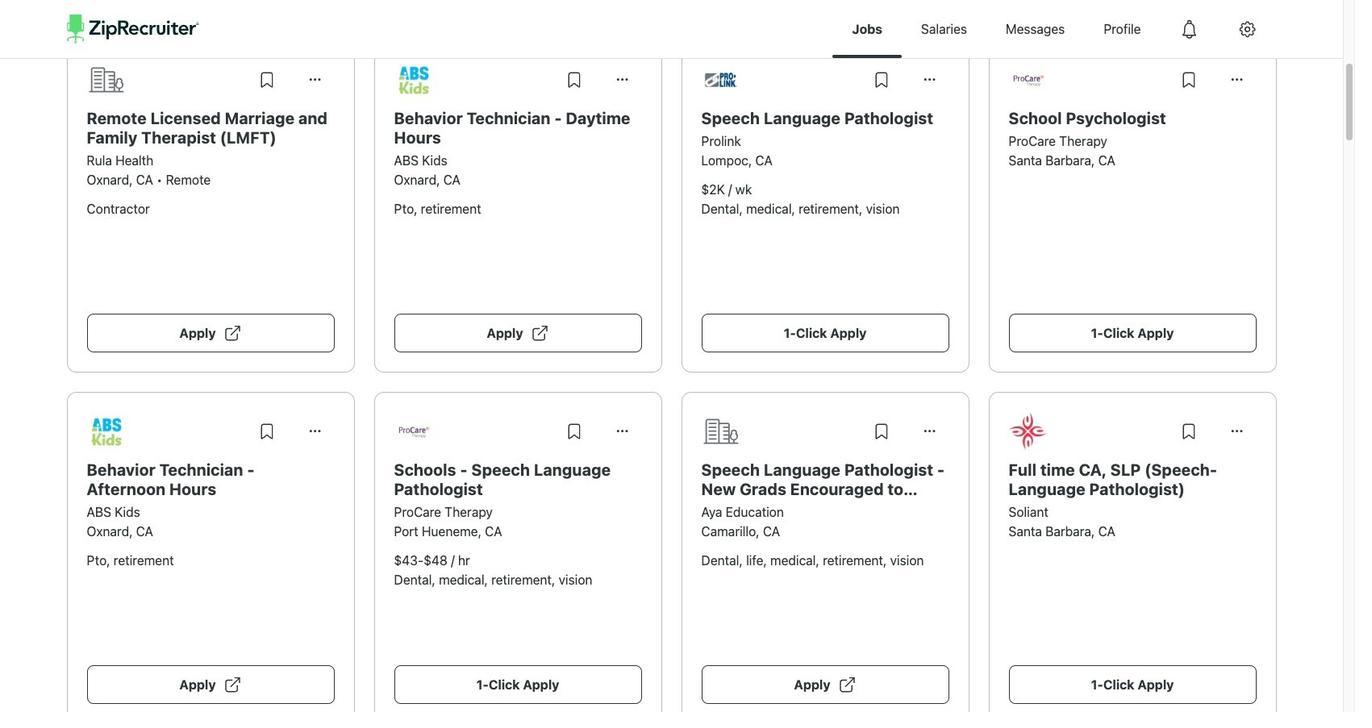 Task type: describe. For each thing, give the bounding box(es) containing it.
behavior technician - afternoon hours element
[[87, 461, 335, 500]]

full time ca, slp (speech-language pathologist) element
[[1009, 461, 1257, 500]]

behavior technician - daytime hours element
[[394, 109, 642, 148]]

ziprecruiter image
[[67, 15, 199, 44]]

speech language pathologist image
[[702, 61, 740, 99]]

schools - speech language pathologist element
[[394, 461, 642, 500]]

remote licensed marriage and family therapist (lmft) element
[[87, 109, 335, 148]]

save job for later image for speech language pathologist element
[[872, 70, 891, 90]]

save job for later image for speech language pathologist - new grads encouraged to apply element
[[872, 422, 891, 441]]

save job for later image for behavior technician - afternoon hours element
[[257, 422, 276, 441]]

school psychologist element
[[1009, 109, 1257, 128]]

school psychologist image
[[1009, 61, 1048, 99]]



Task type: locate. For each thing, give the bounding box(es) containing it.
save job for later image for remote licensed marriage and family therapist (lmft) element
[[257, 70, 276, 90]]

save job for later image up speech language pathologist - new grads encouraged to apply element
[[872, 422, 891, 441]]

save job for later image
[[257, 70, 276, 90], [565, 70, 584, 90], [872, 70, 891, 90], [1180, 422, 1199, 441]]

speech language pathologist - new grads encouraged to apply element
[[702, 461, 950, 500]]

behavior technician - afternoon hours image
[[87, 412, 125, 451]]

save job for later image for "full time ca, slp (speech-language pathologist)" element
[[1180, 422, 1199, 441]]

save job for later image for school psychologist element
[[1180, 70, 1199, 90]]

None button
[[296, 61, 335, 99], [603, 61, 642, 99], [911, 61, 950, 99], [1218, 61, 1257, 99], [296, 412, 335, 451], [603, 412, 642, 451], [911, 412, 950, 451], [296, 61, 335, 99], [603, 61, 642, 99], [911, 61, 950, 99], [1218, 61, 1257, 99], [296, 412, 335, 451], [603, 412, 642, 451], [911, 412, 950, 451]]

save job for later image left job card menu element
[[1180, 422, 1199, 441]]

schools - speech language pathologist image
[[394, 412, 433, 451]]

speech language pathologist element
[[702, 109, 950, 128]]

save job for later image up behavior technician - afternoon hours element
[[257, 422, 276, 441]]

save job for later image up school psychologist element
[[1180, 70, 1199, 90]]

save job for later image up the schools - speech language pathologist element
[[565, 422, 584, 441]]

save job for later image
[[1180, 70, 1199, 90], [257, 422, 276, 441], [565, 422, 584, 441], [872, 422, 891, 441]]

save job for later image up remote licensed marriage and family therapist (lmft) element
[[257, 70, 276, 90]]

job card menu element
[[1218, 429, 1257, 444]]

save job for later image up the behavior technician - daytime hours 'element'
[[565, 70, 584, 90]]

save job for later image for the behavior technician - daytime hours 'element'
[[565, 70, 584, 90]]

save job for later image up speech language pathologist element
[[872, 70, 891, 90]]

full time ca, slp (speech-language pathologist) image
[[1009, 412, 1048, 451]]

save job for later image for the schools - speech language pathologist element
[[565, 422, 584, 441]]

behavior technician - daytime hours image
[[394, 61, 433, 99]]



Task type: vqa. For each thing, say whether or not it's contained in the screenshot.
Save job for later icon
yes



